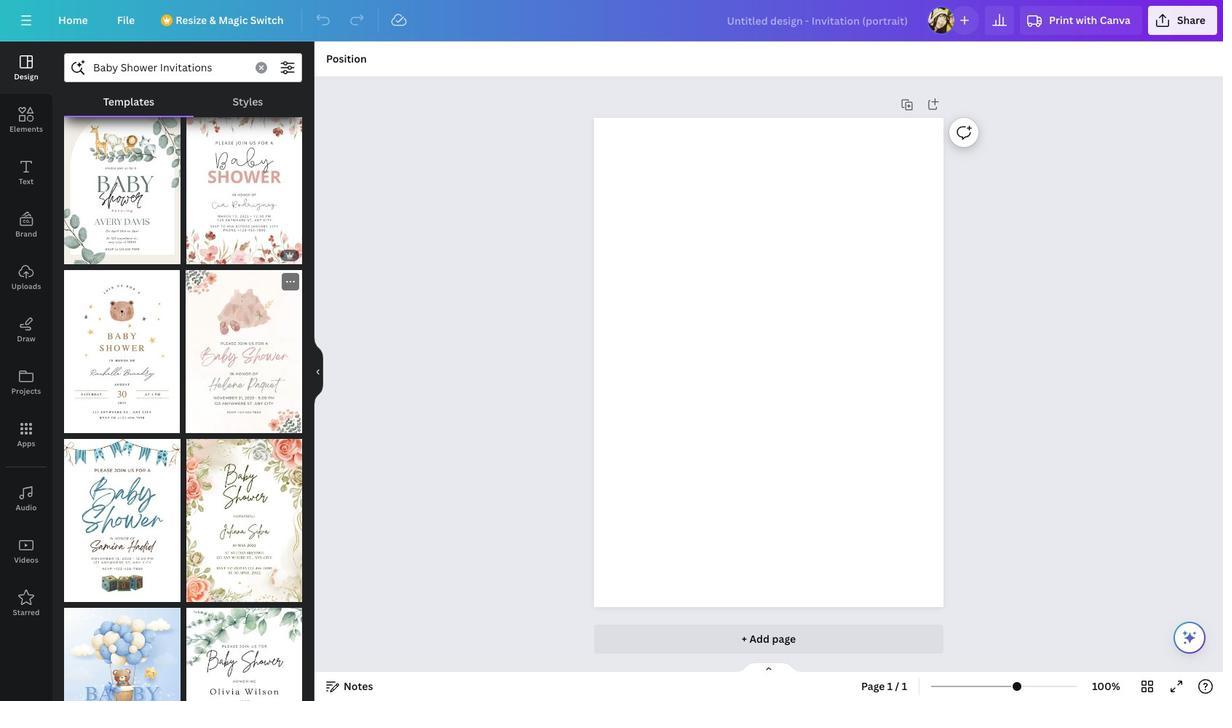 Task type: describe. For each thing, give the bounding box(es) containing it.
print with canva button
[[1020, 6, 1142, 35]]

videos button
[[0, 525, 52, 577]]

home link
[[47, 6, 100, 35]]

file
[[117, 13, 135, 27]]

notes button
[[320, 675, 379, 698]]

share
[[1177, 13, 1206, 27]]

100% button
[[1083, 675, 1130, 698]]

2 1 from the left
[[902, 679, 907, 693]]

main menu bar
[[0, 0, 1223, 42]]

audio
[[16, 502, 37, 513]]

resize
[[176, 13, 207, 27]]

pink cute floral baby shower invitation image
[[186, 102, 302, 264]]

uploads button
[[0, 251, 52, 304]]

pink watercolor baby shower invitation group
[[186, 270, 302, 433]]

Design title text field
[[715, 6, 921, 35]]

resize & magic switch button
[[152, 6, 295, 35]]

print with canva
[[1049, 13, 1131, 27]]

+ add page button
[[594, 625, 944, 654]]

apps button
[[0, 409, 52, 461]]

hide image
[[314, 336, 323, 406]]

audio button
[[0, 473, 52, 525]]

apps
[[17, 438, 35, 449]]

templates
[[103, 95, 154, 108]]

text button
[[0, 146, 52, 199]]

switch
[[250, 13, 284, 27]]

add
[[750, 632, 770, 646]]

greenery safari baby shower invitation image
[[64, 102, 180, 264]]

brand
[[15, 229, 37, 239]]

blue cute baby bear baby shower invitation group
[[64, 599, 181, 701]]

&
[[209, 13, 216, 27]]

blue cute baby shower invitation image
[[64, 439, 181, 602]]

pink cute floral baby shower invitation group
[[186, 102, 302, 264]]

styles button
[[194, 88, 302, 116]]

canva assistant image
[[1181, 629, 1199, 647]]

home
[[58, 13, 88, 27]]

1 1 from the left
[[888, 679, 893, 693]]

blue cute baby shower invitation group
[[64, 430, 181, 602]]

videos
[[14, 555, 38, 565]]

Use 5+ words to describe... search field
[[93, 54, 247, 82]]

file button
[[105, 6, 147, 35]]

projects button
[[0, 356, 52, 409]]

show pages image
[[734, 662, 804, 674]]

templates button
[[64, 88, 194, 116]]

+ add page
[[742, 632, 796, 646]]

starred button
[[0, 577, 52, 630]]

side panel tab list
[[0, 42, 52, 630]]

resize & magic switch
[[176, 13, 284, 27]]

with
[[1076, 13, 1098, 27]]

beige baby shower floral invitation free image
[[186, 439, 302, 602]]



Task type: vqa. For each thing, say whether or not it's contained in the screenshot.
Add a little bit of body text
no



Task type: locate. For each thing, give the bounding box(es) containing it.
share button
[[1148, 6, 1218, 35]]

elegant baby shower invitation image
[[186, 608, 302, 701]]

greenery safari baby shower invitation group
[[64, 102, 180, 264]]

projects
[[11, 386, 41, 396]]

1 right /
[[902, 679, 907, 693]]

page
[[861, 679, 885, 693]]

page
[[772, 632, 796, 646]]

position button
[[320, 47, 373, 71]]

beige baby shower floral invitation free group
[[186, 430, 302, 602]]

/
[[895, 679, 900, 693]]

uploads
[[11, 281, 41, 291]]

text
[[19, 176, 34, 186]]

brand button
[[0, 199, 52, 251]]

position
[[326, 52, 367, 66]]

elements button
[[0, 94, 52, 146]]

1 horizontal spatial 1
[[902, 679, 907, 693]]

white and brown watercolor cute baby shower invitation group
[[64, 261, 180, 433]]

magic
[[219, 13, 248, 27]]

print
[[1049, 13, 1074, 27]]

1
[[888, 679, 893, 693], [902, 679, 907, 693]]

blue cute baby bear baby shower invitation image
[[64, 608, 181, 701]]

elements
[[9, 124, 43, 134]]

1 left /
[[888, 679, 893, 693]]

0 horizontal spatial 1
[[888, 679, 893, 693]]

+
[[742, 632, 747, 646]]

draw button
[[0, 304, 52, 356]]

design button
[[0, 42, 52, 94]]

pink watercolor baby shower invitation image
[[186, 270, 302, 433]]

canva
[[1100, 13, 1131, 27]]

elegant baby shower invitation group
[[186, 599, 302, 701]]

100%
[[1092, 679, 1121, 693]]

notes
[[344, 679, 373, 693]]

styles
[[233, 95, 263, 108]]

white and brown watercolor cute baby shower invitation image
[[64, 270, 180, 433]]

starred
[[13, 607, 40, 617]]

design
[[14, 71, 38, 82]]

draw
[[17, 334, 36, 344]]

page 1 / 1
[[861, 679, 907, 693]]



